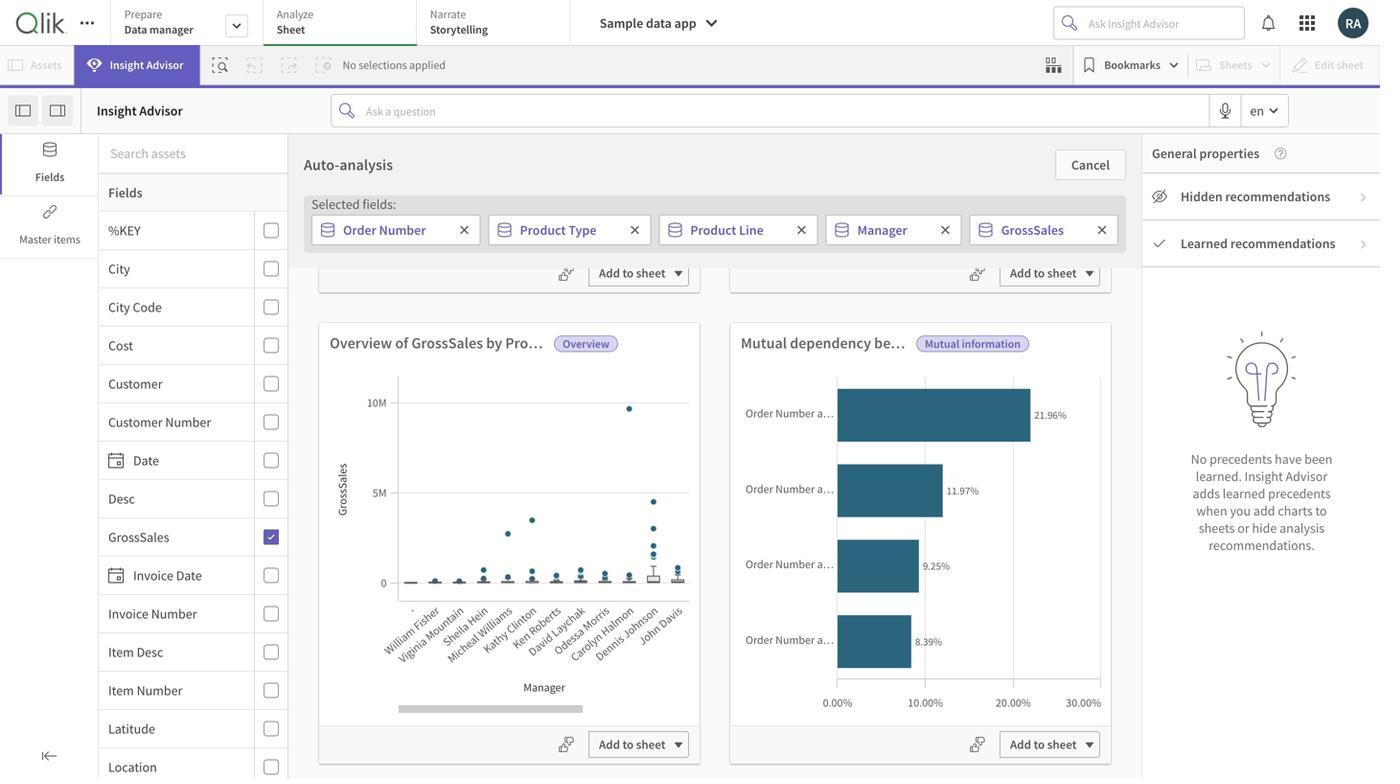 Task type: vqa. For each thing, say whether or not it's contained in the screenshot.
any
yes



Task type: describe. For each thing, give the bounding box(es) containing it.
product for product type
[[520, 221, 566, 239]]

customer menu item
[[99, 365, 288, 403]]

discover
[[417, 600, 464, 617]]

have
[[1275, 451, 1302, 468]]

en
[[1250, 102, 1264, 119]]

cost button
[[99, 337, 250, 354]]

deselect field image for number
[[459, 224, 470, 236]]

prepare
[[124, 7, 162, 22]]

no for no selections applied
[[343, 58, 356, 72]]

number for item number
[[137, 682, 182, 699]]

selections tool image
[[1046, 58, 1061, 73]]

0 vertical spatial precedents
[[1210, 451, 1272, 468]]

insights inside explore your data directly or let qlik generate insights for you with
[[412, 545, 456, 562]]

no precedents have been learned. insight advisor adds learned precedents when you add charts to sheets or hide analysis recommendations.
[[1191, 451, 1332, 554]]

to start creating visualizations and build your new sheet.
[[847, 519, 1027, 591]]

using
[[756, 519, 786, 537]]

started
[[699, 260, 766, 289]]

qlik
[[520, 519, 542, 537]]

0 vertical spatial analysis
[[340, 155, 393, 174]]

insight inside dropdown button
[[110, 58, 144, 72]]

when
[[1196, 502, 1227, 520]]

Ask Insight Advisor text field
[[1085, 8, 1244, 38]]

selections
[[359, 58, 407, 72]]

order
[[343, 221, 376, 239]]

start
[[995, 519, 1021, 537]]

have
[[634, 481, 667, 500]]

item number
[[108, 682, 182, 699]]

sheet...
[[907, 260, 977, 289]]

found
[[594, 574, 627, 591]]

0 vertical spatial this
[[867, 260, 903, 289]]

Ask a question text field
[[362, 95, 1209, 126]]

1 master items button from the left
[[0, 196, 98, 257]]

or inside no precedents have been learned. insight advisor adds learned precedents when you add charts to sheets or hide analysis recommendations.
[[1238, 520, 1249, 537]]

help image
[[1259, 147, 1286, 159]]

no selections applied
[[343, 58, 446, 72]]

insights inside the ". save any insights you discover to this sheet."
[[347, 600, 391, 617]]

product for product line
[[690, 221, 736, 239]]

advisor inside no precedents have been learned. insight advisor adds learned precedents when you add charts to sheets or hide analysis recommendations.
[[1286, 468, 1328, 485]]

insight advisor inside insight advisor dropdown button
[[110, 58, 184, 72]]

any
[[514, 571, 535, 588]]

date inside menu item
[[133, 452, 159, 469]]

item for item number
[[108, 682, 134, 699]]

hidden
[[1181, 188, 1223, 205]]

your inside the "to start creating visualizations and build your new sheet."
[[893, 574, 918, 591]]

customer number menu item
[[99, 403, 288, 442]]

2 vertical spatial insight advisor
[[386, 572, 466, 588]]

deselect field image
[[940, 224, 951, 236]]

prepare data manager
[[124, 7, 193, 37]]

location
[[108, 759, 157, 776]]

learned recommendations
[[1181, 235, 1336, 252]]

build
[[998, 548, 1027, 565]]

date button
[[99, 452, 250, 469]]

small image for hidden recommendations
[[1358, 192, 1369, 204]]

date inside menu item
[[176, 567, 202, 584]]

visualizations
[[896, 548, 972, 565]]

invoice number menu item
[[99, 595, 288, 633]]

2 master items button from the left
[[2, 196, 98, 257]]

desc button
[[99, 490, 250, 507]]

0 horizontal spatial fields
[[35, 170, 64, 184]]

product right "by"
[[505, 334, 558, 353]]

explore for explore the data
[[389, 481, 439, 500]]

recommendations for learned recommendations
[[1230, 235, 1336, 252]]

city code button
[[99, 299, 250, 316]]

view disabled image
[[1152, 189, 1167, 204]]

general properties
[[1152, 145, 1259, 162]]

selected fields:
[[311, 196, 396, 213]]

invoice date menu item
[[99, 557, 288, 595]]

option
[[508, 260, 571, 289]]

%key menu item
[[99, 212, 288, 250]]

hidden recommendations
[[1181, 188, 1330, 205]]

deselect field image for line
[[796, 224, 808, 236]]

cancel button
[[1055, 150, 1126, 180]]

master
[[19, 232, 51, 247]]

recommendations.
[[1209, 537, 1315, 554]]

new for create
[[915, 481, 943, 500]]

learned recommendations button
[[1142, 220, 1380, 267]]

overview for overview of grosssales by product type and manager
[[330, 334, 392, 353]]

0 vertical spatial desc
[[108, 490, 135, 507]]

hide assets image
[[15, 103, 31, 118]]

. for question?
[[749, 545, 753, 562]]

insight advisor button
[[74, 45, 200, 85]]

can
[[676, 574, 696, 591]]

overview for overview
[[563, 336, 610, 351]]

or inside explore your data directly or let qlik generate insights for you with
[[488, 519, 500, 537]]

1 vertical spatial type
[[561, 334, 593, 353]]

let
[[503, 519, 517, 537]]

directly
[[444, 519, 486, 537]]

recommendations for hidden recommendations
[[1225, 188, 1330, 205]]

for
[[459, 545, 474, 562]]

question?
[[681, 481, 746, 500]]

narrate
[[430, 7, 466, 22]]

invoice for invoice date
[[133, 567, 173, 584]]

grosssales button
[[99, 529, 250, 546]]

edit
[[913, 521, 934, 537]]

cost menu item
[[99, 327, 288, 365]]

city code menu item
[[99, 288, 288, 327]]

1 vertical spatial precedents
[[1268, 485, 1331, 502]]

auto-analysis
[[304, 155, 393, 174]]

date menu item
[[99, 442, 288, 480]]

0 horizontal spatial the
[[442, 481, 464, 500]]

create new analytics
[[869, 481, 1005, 500]]

item desc
[[108, 644, 163, 661]]

invoice date button
[[99, 567, 250, 584]]

city code
[[108, 299, 162, 316]]

explore your data directly or let qlik generate insights for you with
[[343, 519, 542, 562]]

sample data app button
[[584, 8, 731, 38]]

overview of grosssales by product type and manager
[[330, 334, 681, 353]]

explore the data
[[389, 481, 496, 500]]

applied
[[409, 58, 446, 72]]

customer number
[[108, 414, 211, 431]]

0 vertical spatial grosssales
[[1001, 221, 1064, 239]]

app
[[674, 14, 696, 32]]

invoice number
[[108, 605, 197, 622]]

0 vertical spatial type
[[569, 221, 596, 239]]

learned
[[1223, 485, 1265, 502]]

hide
[[1252, 520, 1277, 537]]

ask
[[639, 547, 658, 563]]

learned.
[[1196, 468, 1242, 485]]

tab list inside choose an option below to get started adding to this sheet... application
[[110, 0, 577, 48]]

you inside the ". save any insights you discover to this sheet."
[[393, 600, 414, 617]]

this inside the ". save any insights you discover to this sheet."
[[481, 600, 502, 617]]

adding
[[771, 260, 838, 289]]

product type
[[520, 221, 596, 239]]

item number button
[[99, 682, 250, 699]]

deselect field image for type
[[629, 224, 640, 236]]

4 deselect field image from the left
[[1096, 224, 1108, 236]]

new for find
[[621, 519, 645, 537]]

grosssales inside grosssales menu item
[[108, 529, 169, 546]]

advisor up be
[[698, 547, 737, 563]]

bookmarks
[[1104, 58, 1161, 72]]

insights inside . any found insights can be saved to this sheet.
[[630, 574, 673, 591]]



Task type: locate. For each thing, give the bounding box(es) containing it.
data up directly
[[467, 481, 496, 500]]

number
[[379, 221, 426, 239], [165, 414, 211, 431], [151, 605, 197, 622], [137, 682, 182, 699]]

grosssales up invoice date
[[108, 529, 169, 546]]

add to sheet button
[[588, 260, 689, 287], [1000, 260, 1100, 287], [588, 731, 689, 758], [1000, 731, 1100, 758]]

fields button
[[0, 134, 98, 195], [2, 134, 98, 195], [99, 173, 288, 212]]

recommendations down hidden recommendations button
[[1230, 235, 1336, 252]]

tab list
[[110, 0, 577, 48]]

or
[[488, 519, 500, 537], [1238, 520, 1249, 537]]

0 vertical spatial your
[[388, 519, 413, 537]]

1 vertical spatial no
[[1191, 451, 1207, 468]]

2 vertical spatial new
[[921, 574, 945, 591]]

to
[[639, 260, 659, 289], [842, 260, 862, 289], [623, 265, 634, 281], [1034, 265, 1045, 281], [1315, 502, 1327, 520], [981, 519, 993, 537], [751, 574, 763, 591], [467, 600, 478, 617], [623, 737, 634, 752], [1034, 737, 1045, 752]]

grosssales
[[1001, 221, 1064, 239], [411, 334, 483, 353], [108, 529, 169, 546]]

advisor up discover
[[426, 572, 466, 588]]

no up the adds
[[1191, 451, 1207, 468]]

new
[[915, 481, 943, 500], [621, 519, 645, 537], [921, 574, 945, 591]]

have a question?
[[634, 481, 746, 500]]

insights down ask
[[630, 574, 673, 591]]

advisor up charts
[[1286, 468, 1328, 485]]

desc down invoice number
[[137, 644, 163, 661]]

this left the sheet... on the right top of page
[[867, 260, 903, 289]]

by
[[486, 334, 502, 353]]

1 vertical spatial your
[[893, 574, 918, 591]]

overview down below
[[563, 336, 610, 351]]

1 horizontal spatial you
[[477, 545, 498, 562]]

items
[[54, 232, 80, 247]]

and left build
[[974, 548, 996, 565]]

customer for customer
[[108, 375, 163, 392]]

desc up grosssales button
[[108, 490, 135, 507]]

mutual information
[[925, 336, 1021, 351]]

this down any
[[765, 574, 786, 591]]

insight advisor up discover
[[386, 572, 466, 588]]

choose an option below to get started adding to this sheet... application
[[0, 0, 1380, 779]]

2 vertical spatial this
[[481, 600, 502, 617]]

0 vertical spatial invoice
[[133, 567, 173, 584]]

0 horizontal spatial this
[[481, 600, 502, 617]]

city for city
[[108, 260, 130, 277]]

recommendations inside 'button'
[[1230, 235, 1336, 252]]

1 vertical spatial customer
[[108, 414, 163, 431]]

en button
[[1241, 95, 1288, 127]]

. left save
[[479, 571, 482, 588]]

get
[[664, 260, 694, 289]]

this down save
[[481, 600, 502, 617]]

recommendations
[[1225, 188, 1330, 205], [1230, 235, 1336, 252]]

item up item number
[[108, 644, 134, 661]]

sheet. down any
[[504, 600, 538, 617]]

explore up generate
[[343, 519, 385, 537]]

analysis
[[340, 155, 393, 174], [1280, 520, 1325, 537]]

no left selections
[[343, 58, 356, 72]]

. save any insights you discover to this sheet.
[[347, 571, 538, 617]]

information
[[962, 336, 1021, 351]]

an
[[479, 260, 503, 289]]

1 vertical spatial city
[[108, 299, 130, 316]]

invoice number button
[[99, 605, 250, 622]]

1 vertical spatial date
[[176, 567, 202, 584]]

1 vertical spatial explore
[[343, 519, 385, 537]]

recommendations down help icon on the top right of the page
[[1225, 188, 1330, 205]]

advisor down manager
[[146, 58, 184, 72]]

1 vertical spatial and
[[974, 548, 996, 565]]

product line
[[690, 221, 764, 239]]

you left discover
[[393, 600, 414, 617]]

0 vertical spatial city
[[108, 260, 130, 277]]

the right the in
[[707, 519, 726, 537]]

1 horizontal spatial grosssales
[[411, 334, 483, 353]]

precedents down have
[[1268, 485, 1331, 502]]

0 horizontal spatial overview
[[330, 334, 392, 353]]

analyze sheet
[[277, 7, 314, 37]]

insights left 'for'
[[412, 545, 456, 562]]

product left line
[[690, 221, 736, 239]]

deselect field image up below
[[629, 224, 640, 236]]

insights down generate
[[347, 600, 391, 617]]

hidden recommendations button
[[1142, 173, 1380, 220]]

1 vertical spatial small image
[[1358, 239, 1369, 251]]

choose an option below to get started adding to this sheet...
[[403, 260, 977, 289]]

creating
[[847, 548, 893, 565]]

1 horizontal spatial .
[[749, 545, 753, 562]]

1 horizontal spatial manager
[[857, 221, 907, 239]]

manager left deselect field icon
[[857, 221, 907, 239]]

data inside "dropdown button"
[[646, 14, 672, 32]]

type up below
[[569, 221, 596, 239]]

insight up the can
[[660, 547, 696, 563]]

1 small image from the top
[[1358, 192, 1369, 204]]

2 vertical spatial grosssales
[[108, 529, 169, 546]]

1 vertical spatial invoice
[[108, 605, 148, 622]]

a
[[670, 481, 678, 500]]

1 horizontal spatial this
[[765, 574, 786, 591]]

charts
[[1278, 502, 1313, 520]]

master items
[[19, 232, 80, 247]]

your inside explore your data directly or let qlik generate insights for you with
[[388, 519, 413, 537]]

city button
[[99, 260, 250, 277]]

number down fields:
[[379, 221, 426, 239]]

customer up the date button at the bottom of page
[[108, 414, 163, 431]]

2 item from the top
[[108, 682, 134, 699]]

customer
[[108, 375, 163, 392], [108, 414, 163, 431]]

2 deselect field image from the left
[[629, 224, 640, 236]]

this inside . any found insights can be saved to this sheet.
[[765, 574, 786, 591]]

cancel
[[1071, 156, 1110, 173]]

2 city from the top
[[108, 299, 130, 316]]

you inside no precedents have been learned. insight advisor adds learned precedents when you add charts to sheets or hide analysis recommendations.
[[1230, 502, 1251, 520]]

your
[[388, 519, 413, 537], [893, 574, 918, 591]]

date
[[133, 452, 159, 469], [176, 567, 202, 584]]

1 vertical spatial manager
[[624, 334, 681, 353]]

1 horizontal spatial and
[[974, 548, 996, 565]]

new inside the "to start creating visualizations and build your new sheet."
[[921, 574, 945, 591]]

sheet. inside the ". save any insights you discover to this sheet."
[[504, 600, 538, 617]]

0 vertical spatial item
[[108, 644, 134, 661]]

insight advisor down insight advisor dropdown button
[[97, 102, 183, 119]]

sample data app
[[600, 14, 696, 32]]

sheet. for data
[[504, 600, 538, 617]]

medium image
[[1152, 236, 1167, 251]]

deselect field image
[[459, 224, 470, 236], [629, 224, 640, 236], [796, 224, 808, 236], [1096, 224, 1108, 236]]

1 vertical spatial recommendations
[[1230, 235, 1336, 252]]

learned
[[1181, 235, 1228, 252]]

1 horizontal spatial or
[[1238, 520, 1249, 537]]

sheet. inside the "to start creating visualizations and build your new sheet."
[[947, 574, 982, 591]]

deselect field image up choose
[[459, 224, 470, 236]]

0 horizontal spatial desc
[[108, 490, 135, 507]]

been
[[1304, 451, 1332, 468]]

deselect field image left medium icon
[[1096, 224, 1108, 236]]

to inside . any found insights can be saved to this sheet.
[[751, 574, 763, 591]]

0 vertical spatial customer
[[108, 375, 163, 392]]

3 deselect field image from the left
[[796, 224, 808, 236]]

sheet. inside . any found insights can be saved to this sheet.
[[673, 600, 707, 617]]

you left add
[[1230, 502, 1251, 520]]

insight advisor down data
[[110, 58, 184, 72]]

data inside explore your data directly or let qlik generate insights for you with
[[416, 519, 441, 537]]

analysis inside no precedents have been learned. insight advisor adds learned precedents when you add charts to sheets or hide analysis recommendations.
[[1280, 520, 1325, 537]]

insight inside no precedents have been learned. insight advisor adds learned precedents when you add charts to sheets or hide analysis recommendations.
[[1245, 468, 1283, 485]]

overview
[[330, 334, 392, 353], [563, 336, 610, 351]]

insight down generate
[[386, 572, 423, 588]]

. inside the ". save any insights you discover to this sheet."
[[479, 571, 482, 588]]

small image for learned recommendations
[[1358, 239, 1369, 251]]

1 vertical spatial new
[[621, 519, 645, 537]]

fields
[[35, 170, 64, 184], [108, 184, 142, 201]]

1 vertical spatial .
[[479, 571, 482, 588]]

1 horizontal spatial no
[[1191, 451, 1207, 468]]

add
[[1253, 502, 1275, 520]]

item for item desc
[[108, 644, 134, 661]]

0 vertical spatial new
[[915, 481, 943, 500]]

ra button
[[1338, 8, 1369, 38]]

invoice inside invoice number menu item
[[108, 605, 148, 622]]

product up the option
[[520, 221, 566, 239]]

customer down cost
[[108, 375, 163, 392]]

properties
[[1199, 145, 1259, 162]]

insight down insight advisor dropdown button
[[97, 102, 137, 119]]

explore for explore your data directly or let qlik generate insights for you with
[[343, 519, 385, 537]]

0 horizontal spatial sheet.
[[504, 600, 538, 617]]

0 horizontal spatial date
[[133, 452, 159, 469]]

number down invoice date button
[[151, 605, 197, 622]]

1 horizontal spatial fields
[[108, 184, 142, 201]]

analysis right hide on the right
[[1280, 520, 1325, 537]]

latitude menu item
[[99, 710, 288, 748]]

0 horizontal spatial you
[[393, 600, 414, 617]]

0 vertical spatial .
[[749, 545, 753, 562]]

data left app
[[646, 14, 672, 32]]

0 vertical spatial date
[[133, 452, 159, 469]]

customer number button
[[99, 414, 250, 431]]

1 horizontal spatial the
[[707, 519, 726, 537]]

sheet. for analytics
[[947, 574, 982, 591]]

manager down get on the top
[[624, 334, 681, 353]]

item up latitude
[[108, 682, 134, 699]]

city left code
[[108, 299, 130, 316]]

fields up the master items
[[35, 170, 64, 184]]

0 horizontal spatial no
[[343, 58, 356, 72]]

insight up add
[[1245, 468, 1283, 485]]

0 vertical spatial small image
[[1358, 192, 1369, 204]]

smart search image
[[212, 58, 228, 73]]

ra
[[1345, 14, 1361, 32]]

number for order number
[[379, 221, 426, 239]]

data
[[646, 14, 672, 32], [467, 481, 496, 500], [416, 519, 441, 537], [728, 519, 753, 537]]

0 vertical spatial no
[[343, 58, 356, 72]]

0 horizontal spatial manager
[[624, 334, 681, 353]]

analyze
[[277, 7, 314, 22]]

desc menu item
[[99, 480, 288, 518]]

1 horizontal spatial date
[[176, 567, 202, 584]]

number for invoice number
[[151, 605, 197, 622]]

selected
[[311, 196, 360, 213]]

fields up %key
[[108, 184, 142, 201]]

1 horizontal spatial analysis
[[1280, 520, 1325, 537]]

0 vertical spatial and
[[596, 334, 621, 353]]

latitude
[[108, 720, 155, 737]]

1 horizontal spatial your
[[893, 574, 918, 591]]

overview left of
[[330, 334, 392, 353]]

new right find
[[621, 519, 645, 537]]

sheet
[[277, 22, 305, 37]]

0 horizontal spatial or
[[488, 519, 500, 537]]

grosssales menu item
[[99, 518, 288, 557]]

grosssales right deselect field icon
[[1001, 221, 1064, 239]]

0 horizontal spatial explore
[[343, 519, 385, 537]]

2 vertical spatial you
[[393, 600, 414, 617]]

customer for customer number
[[108, 414, 163, 431]]

explore inside explore your data directly or let qlik generate insights for you with
[[343, 519, 385, 537]]

new down visualizations
[[921, 574, 945, 591]]

and down below
[[596, 334, 621, 353]]

any
[[755, 545, 776, 562]]

. any found insights can be saved to this sheet.
[[594, 545, 786, 617]]

1 vertical spatial grosssales
[[411, 334, 483, 353]]

ask insight advisor
[[639, 547, 737, 563]]

saved
[[716, 574, 748, 591]]

1 horizontal spatial sheet.
[[673, 600, 707, 617]]

invoice for invoice number
[[108, 605, 148, 622]]

manager
[[857, 221, 907, 239], [624, 334, 681, 353]]

0 horizontal spatial and
[[596, 334, 621, 353]]

2 customer from the top
[[108, 414, 163, 431]]

your up generate
[[388, 519, 413, 537]]

%key button
[[99, 222, 250, 239]]

0 vertical spatial recommendations
[[1225, 188, 1330, 205]]

item desc button
[[99, 644, 250, 661]]

order number
[[343, 221, 426, 239]]

adds
[[1193, 485, 1220, 502]]

the up directly
[[442, 481, 464, 500]]

or left hide on the right
[[1238, 520, 1249, 537]]

invoice up invoice number
[[133, 567, 173, 584]]

location menu item
[[99, 748, 288, 779]]

small image
[[1358, 192, 1369, 204], [1358, 239, 1369, 251]]

0 horizontal spatial your
[[388, 519, 413, 537]]

1 horizontal spatial explore
[[389, 481, 439, 500]]

number for customer number
[[165, 414, 211, 431]]

1 horizontal spatial overview
[[563, 336, 610, 351]]

you right 'for'
[[477, 545, 498, 562]]

data left using
[[728, 519, 753, 537]]

city menu item
[[99, 250, 288, 288]]

menu inside choose an option below to get started adding to this sheet... application
[[99, 212, 288, 779]]

hide properties image
[[50, 103, 65, 118]]

2 horizontal spatial this
[[867, 260, 903, 289]]

0 horizontal spatial grosssales
[[108, 529, 169, 546]]

0 vertical spatial manager
[[857, 221, 907, 239]]

narrate storytelling
[[430, 7, 488, 37]]

with
[[500, 545, 525, 562]]

recommendations inside button
[[1225, 188, 1330, 205]]

sheet. down the can
[[673, 600, 707, 617]]

1 vertical spatial item
[[108, 682, 134, 699]]

to inside no precedents have been learned. insight advisor adds learned precedents when you add charts to sheets or hide analysis recommendations.
[[1315, 502, 1327, 520]]

add to sheet
[[599, 265, 665, 281], [1010, 265, 1077, 281], [599, 737, 665, 752], [1010, 737, 1077, 752]]

date down 'customer number'
[[133, 452, 159, 469]]

new right create
[[915, 481, 943, 500]]

create
[[869, 481, 912, 500]]

data left directly
[[416, 519, 441, 537]]

1 deselect field image from the left
[[459, 224, 470, 236]]

1 vertical spatial analysis
[[1280, 520, 1325, 537]]

menu
[[99, 212, 288, 779]]

no inside no precedents have been learned. insight advisor adds learned precedents when you add charts to sheets or hide analysis recommendations.
[[1191, 451, 1207, 468]]

. left any
[[749, 545, 753, 562]]

use
[[854, 519, 877, 537]]

1 vertical spatial insight advisor
[[97, 102, 183, 119]]

item number menu item
[[99, 672, 288, 710]]

number up the latitude button
[[137, 682, 182, 699]]

2 horizontal spatial you
[[1230, 502, 1251, 520]]

1 vertical spatial you
[[477, 545, 498, 562]]

1 vertical spatial the
[[707, 519, 726, 537]]

invoice up item desc
[[108, 605, 148, 622]]

0 vertical spatial insight advisor
[[110, 58, 184, 72]]

0 vertical spatial you
[[1230, 502, 1251, 520]]

grosssales right of
[[411, 334, 483, 353]]

1 customer from the top
[[108, 375, 163, 392]]

sheet. down visualizations
[[947, 574, 982, 591]]

to inside the ". save any insights you discover to this sheet."
[[467, 600, 478, 617]]

advisor down insight advisor dropdown button
[[139, 102, 183, 119]]

insights left the in
[[647, 519, 691, 537]]

invoice inside invoice date menu item
[[133, 567, 173, 584]]

1 vertical spatial desc
[[137, 644, 163, 661]]

explore up explore your data directly or let qlik generate insights for you with
[[389, 481, 439, 500]]

0 vertical spatial explore
[[389, 481, 439, 500]]

to inside the "to start creating visualizations and build your new sheet."
[[981, 519, 993, 537]]

menu containing %key
[[99, 212, 288, 779]]

invoice date
[[133, 567, 202, 584]]

0 horizontal spatial analysis
[[340, 155, 393, 174]]

tab list containing prepare
[[110, 0, 577, 48]]

city for city code
[[108, 299, 130, 316]]

1 vertical spatial this
[[765, 574, 786, 591]]

insight down data
[[110, 58, 144, 72]]

city down %key
[[108, 260, 130, 277]]

1 item from the top
[[108, 644, 134, 661]]

or left let
[[488, 519, 500, 537]]

1 horizontal spatial desc
[[137, 644, 163, 661]]

2 horizontal spatial grosssales
[[1001, 221, 1064, 239]]

%key
[[108, 222, 141, 239]]

precedents up learned
[[1210, 451, 1272, 468]]

city inside city menu item
[[108, 260, 130, 277]]

1 city from the top
[[108, 260, 130, 277]]

no for no precedents have been learned. insight advisor adds learned precedents when you add charts to sheets or hide analysis recommendations.
[[1191, 451, 1207, 468]]

your down visualizations
[[893, 574, 918, 591]]

sheets
[[1199, 520, 1235, 537]]

and inside the "to start creating visualizations and build your new sheet."
[[974, 548, 996, 565]]

advisor inside dropdown button
[[146, 58, 184, 72]]

invoice
[[133, 567, 173, 584], [108, 605, 148, 622]]

insight
[[110, 58, 144, 72], [97, 102, 137, 119], [1245, 468, 1283, 485], [660, 547, 696, 563], [386, 572, 423, 588]]

latitude button
[[99, 720, 250, 737]]

date down grosssales menu item
[[176, 567, 202, 584]]

type down below
[[561, 334, 593, 353]]

analytics
[[946, 481, 1005, 500]]

2 small image from the top
[[1358, 239, 1369, 251]]

0 horizontal spatial .
[[479, 571, 482, 588]]

0 vertical spatial the
[[442, 481, 464, 500]]

sheet.
[[947, 574, 982, 591], [504, 600, 538, 617], [673, 600, 707, 617]]

. inside . any found insights can be saved to this sheet.
[[749, 545, 753, 562]]

you inside explore your data directly or let qlik generate insights for you with
[[477, 545, 498, 562]]

be
[[699, 574, 713, 591]]

of
[[395, 334, 408, 353]]

analysis up selected fields:
[[340, 155, 393, 174]]

number down customer menu item
[[165, 414, 211, 431]]

city inside city code menu item
[[108, 299, 130, 316]]

Search assets text field
[[99, 136, 288, 171]]

deselect field image up 'adding'
[[796, 224, 808, 236]]

2 horizontal spatial sheet.
[[947, 574, 982, 591]]

item desc menu item
[[99, 633, 288, 672]]

add
[[599, 265, 620, 281], [1010, 265, 1031, 281], [599, 737, 620, 752], [1010, 737, 1031, 752]]

. for data
[[479, 571, 482, 588]]



